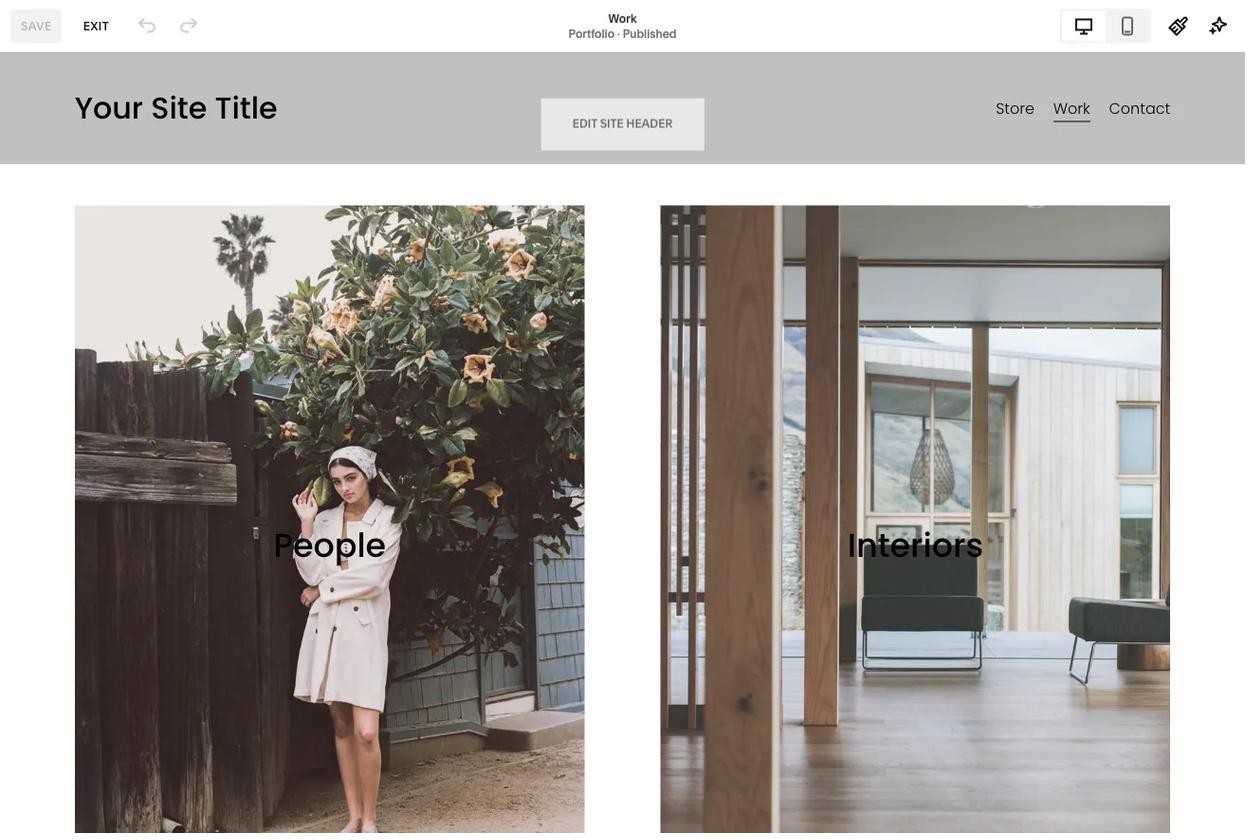 Task type: locate. For each thing, give the bounding box(es) containing it.
asset library
[[31, 640, 126, 658]]

selling
[[31, 151, 80, 170]]

analytics
[[31, 252, 98, 271]]

·
[[618, 27, 620, 40]]

website link
[[31, 117, 211, 139]]

contacts link
[[31, 218, 211, 240]]

library
[[76, 640, 126, 658]]

tab list
[[1063, 11, 1150, 41]]

work
[[609, 11, 637, 25]]

settings link
[[31, 672, 211, 695]]

published
[[623, 27, 677, 40]]

settings
[[31, 673, 91, 692]]

exit button
[[73, 9, 120, 43]]

asset library link
[[31, 639, 211, 661]]

apple
[[75, 769, 108, 783]]



Task type: describe. For each thing, give the bounding box(es) containing it.
work portfolio · published
[[569, 11, 677, 40]]

website
[[31, 118, 90, 136]]

exit
[[83, 19, 109, 33]]

lee
[[111, 769, 131, 783]]

portfolio
[[569, 27, 615, 40]]

selling link
[[31, 150, 211, 173]]

scheduling
[[31, 286, 113, 305]]

save button
[[10, 9, 62, 43]]

apple lee apple.applelee2001@gmail.com
[[75, 769, 247, 798]]

asset
[[31, 640, 72, 658]]

analytics link
[[31, 251, 211, 274]]

marketing link
[[31, 184, 211, 206]]

marketing
[[31, 185, 105, 204]]

scheduling link
[[31, 285, 211, 307]]

apple.applelee2001@gmail.com
[[75, 784, 247, 798]]

save
[[21, 19, 52, 33]]

contacts
[[31, 219, 97, 237]]



Task type: vqa. For each thing, say whether or not it's contained in the screenshot.
professional
no



